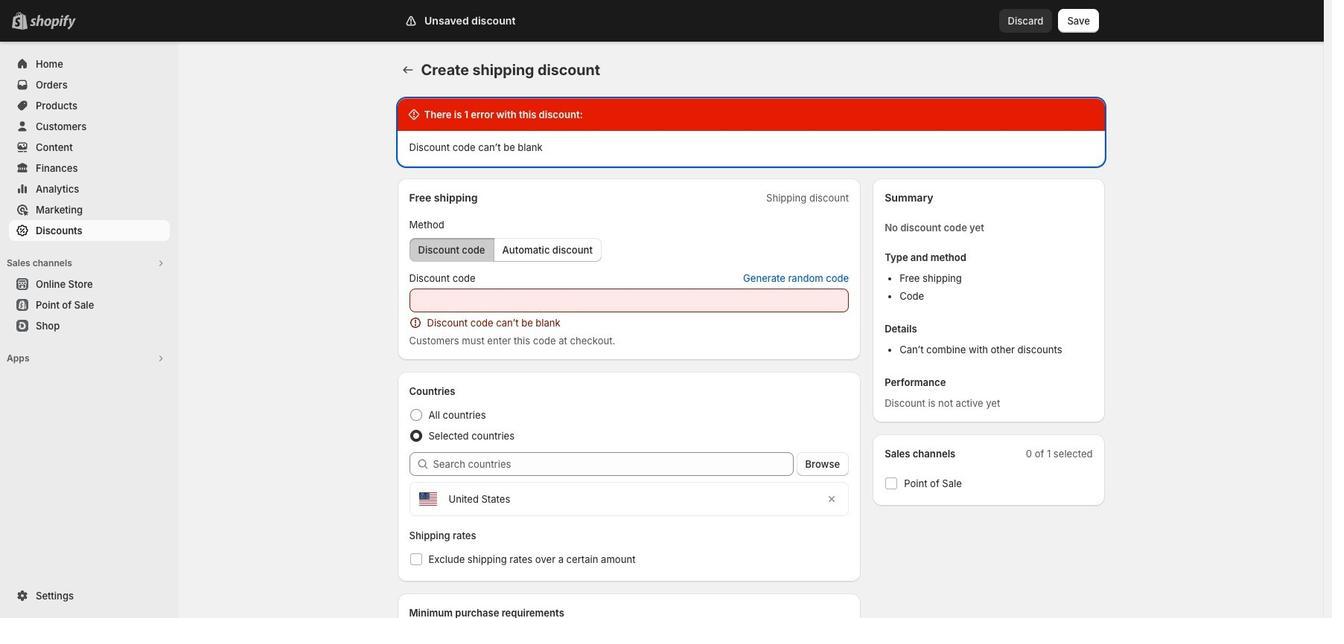 Task type: describe. For each thing, give the bounding box(es) containing it.
shopify image
[[30, 15, 76, 30]]



Task type: vqa. For each thing, say whether or not it's contained in the screenshot.
top 'Abandoned'
no



Task type: locate. For each thing, give the bounding box(es) containing it.
Search countries text field
[[433, 453, 794, 477]]

None text field
[[409, 289, 849, 313]]



